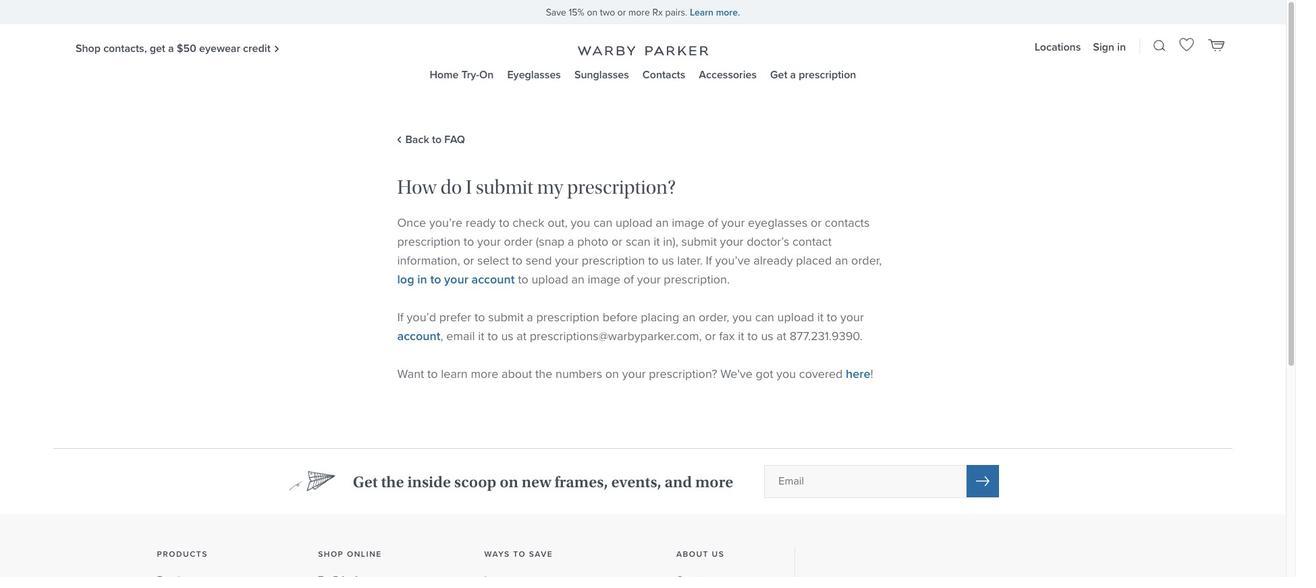 Task type: describe. For each thing, give the bounding box(es) containing it.
contact
[[793, 233, 832, 250]]

you'd
[[407, 309, 436, 326]]

pairs.
[[665, 5, 688, 19]]

1 at from the left
[[517, 327, 527, 345]]

account link
[[397, 327, 441, 345]]

877.231.9390.
[[790, 327, 863, 345]]

to down order
[[512, 252, 523, 269]]

get
[[150, 40, 165, 56]]

and
[[665, 472, 692, 491]]

home
[[430, 67, 459, 82]]

right arrow image
[[977, 476, 990, 486]]

on
[[479, 67, 494, 82]]

before
[[603, 309, 638, 326]]

online
[[347, 548, 382, 560]]

out,
[[548, 214, 568, 232]]

2 at from the left
[[777, 327, 787, 345]]

here
[[846, 365, 871, 383]]

inside
[[407, 472, 451, 491]]

sunglasses button
[[575, 67, 629, 82]]

it up the 877.231.9390.
[[817, 309, 824, 326]]

to down information,
[[430, 271, 441, 288]]

sunglasses
[[575, 67, 629, 82]]

account inside if you'd prefer to submit a prescription before placing an order, you can upload it to your account , email it to us at prescriptions@warbyparker.com, or fax it to us at 877.231.9390.
[[397, 327, 441, 345]]

0 horizontal spatial of
[[624, 271, 634, 288]]

to right ready on the top left
[[499, 214, 510, 232]]

sign in
[[1093, 39, 1126, 55]]

or right two
[[618, 5, 626, 19]]

to left learn
[[427, 365, 438, 383]]

here link
[[846, 365, 871, 383]]

placing
[[641, 309, 679, 326]]

2 horizontal spatial more
[[695, 472, 734, 491]]

locations link
[[1035, 39, 1081, 55]]

the inside answer detail element
[[535, 365, 553, 383]]

my
[[537, 176, 563, 199]]

15%
[[569, 5, 585, 19]]

search image
[[1154, 39, 1166, 51]]

new
[[522, 472, 551, 491]]

prefer
[[439, 309, 471, 326]]

1 horizontal spatial more
[[629, 5, 650, 19]]

to up the 877.231.9390.
[[827, 309, 837, 326]]

back to faq
[[405, 132, 465, 147]]

us up about
[[501, 327, 514, 345]]

select
[[477, 252, 509, 269]]

!
[[871, 365, 874, 383]]

a right accessories 'link'
[[790, 67, 796, 82]]

check
[[513, 214, 545, 232]]

fax
[[719, 327, 735, 345]]

events,
[[611, 472, 661, 491]]

prescription? inside answer detail element
[[649, 365, 717, 383]]

1 horizontal spatial of
[[708, 214, 718, 232]]

shop contacts, get a $50 eyewear credit link
[[76, 40, 279, 56]]

get the inside scoop on new frames, events, and more
[[353, 472, 734, 491]]

Email email field
[[765, 466, 966, 498]]

0 vertical spatial on
[[587, 5, 598, 19]]

get for get a prescription
[[770, 67, 788, 82]]

sign
[[1093, 39, 1115, 55]]

scan
[[626, 233, 651, 250]]

you've
[[715, 252, 751, 269]]

placed
[[796, 252, 832, 269]]

later.
[[677, 252, 703, 269]]

you inside once you're ready to check out, you can upload an image of your eyeglasses or contacts prescription to your order (snap a photo or scan it in), submit your doctor's contact information, or select to send your prescription to us later. if you've already placed an order, log in to your account to upload an image of your prescription.
[[571, 214, 590, 232]]

contacts
[[825, 214, 870, 232]]

to down scan
[[648, 252, 659, 269]]

account inside once you're ready to check out, you can upload an image of your eyeglasses or contacts prescription to your order (snap a photo or scan it in), submit your doctor's contact information, or select to send your prescription to us later. if you've already placed an order, log in to your account to upload an image of your prescription.
[[472, 271, 515, 288]]

,
[[441, 327, 443, 345]]

save
[[546, 5, 566, 19]]

prescription.
[[664, 271, 730, 288]]

numbers
[[556, 365, 602, 383]]

to right fax
[[748, 327, 758, 345]]

got
[[756, 365, 773, 383]]

save 15% on two or more rx pairs. learn more.
[[546, 5, 740, 19]]

or inside if you'd prefer to submit a prescription before placing an order, you can upload it to your account , email it to us at prescriptions@warbyparker.com, or fax it to us at 877.231.9390.
[[705, 327, 716, 345]]

home try-on
[[430, 67, 494, 82]]

products
[[157, 548, 208, 560]]

it right fax
[[738, 327, 744, 345]]

credit
[[243, 40, 271, 56]]

search link
[[1154, 39, 1166, 55]]

do
[[441, 176, 462, 199]]

we've
[[721, 365, 753, 383]]

warby parker logo image
[[578, 46, 708, 56]]

how do i submit my prescription?
[[397, 176, 676, 199]]

already
[[754, 252, 793, 269]]

if you'd prefer to submit a prescription before placing an order, you can upload it to your account , email it to us at prescriptions@warbyparker.com, or fax it to us at 877.231.9390.
[[397, 309, 864, 345]]

can inside if you'd prefer to submit a prescription before placing an order, you can upload it to your account , email it to us at prescriptions@warbyparker.com, or fax it to us at 877.231.9390.
[[755, 309, 774, 326]]

1 vertical spatial image
[[588, 271, 621, 288]]

$50
[[177, 40, 196, 56]]

upload inside if you'd prefer to submit a prescription before placing an order, you can upload it to your account , email it to us at prescriptions@warbyparker.com, or fax it to us at 877.231.9390.
[[778, 309, 814, 326]]

us up the got at the right bottom
[[761, 327, 774, 345]]

a right get
[[168, 40, 174, 56]]

an inside if you'd prefer to submit a prescription before placing an order, you can upload it to your account , email it to us at prescriptions@warbyparker.com, or fax it to us at 877.231.9390.
[[683, 309, 696, 326]]

back to faq link
[[400, 132, 481, 147]]

to left save
[[513, 548, 526, 560]]

order, inside once you're ready to check out, you can upload an image of your eyeglasses or contacts prescription to your order (snap a photo or scan it in), submit your doctor's contact information, or select to send your prescription to us later. if you've already placed an order, log in to your account to upload an image of your prescription.
[[851, 252, 882, 269]]

on inside answer detail element
[[606, 365, 619, 383]]

log in to your account link
[[397, 271, 515, 288]]

if inside if you'd prefer to submit a prescription before placing an order, you can upload it to your account , email it to us at prescriptions@warbyparker.com, or fax it to us at 877.231.9390.
[[397, 309, 404, 326]]

want
[[397, 365, 424, 383]]

or left scan
[[612, 233, 623, 250]]

eyeglasses button
[[507, 67, 561, 82]]

send
[[526, 252, 552, 269]]

information,
[[397, 252, 460, 269]]

favorite link
[[1179, 36, 1195, 53]]

illustration of paper airplane flying in from left image
[[287, 470, 341, 493]]

learn more. link
[[690, 5, 740, 19]]

once you're ready to check out, you can upload an image of your eyeglasses or contacts prescription to your order (snap a photo or scan it in), submit your doctor's contact information, or select to send your prescription to us later. if you've already placed an order, log in to your account to upload an image of your prescription.
[[397, 214, 882, 288]]

once
[[397, 214, 426, 232]]

doctor's
[[747, 233, 789, 250]]

get for get the inside scoop on new frames, events, and more
[[353, 472, 378, 491]]



Task type: locate. For each thing, give the bounding box(es) containing it.
1 horizontal spatial at
[[777, 327, 787, 345]]

0 vertical spatial get
[[770, 67, 788, 82]]

you right the got at the right bottom
[[777, 365, 796, 383]]

submit right prefer
[[488, 309, 524, 326]]

if
[[706, 252, 712, 269], [397, 309, 404, 326]]

us right about
[[712, 548, 725, 560]]

2 vertical spatial more
[[695, 472, 734, 491]]

submit inside once you're ready to check out, you can upload an image of your eyeglasses or contacts prescription to your order (snap a photo or scan it in), submit your doctor's contact information, or select to send your prescription to us later. if you've already placed an order, log in to your account to upload an image of your prescription.
[[682, 233, 717, 250]]

2 horizontal spatial you
[[777, 365, 796, 383]]

contacts,
[[103, 40, 147, 56]]

0 horizontal spatial if
[[397, 309, 404, 326]]

cart image
[[1208, 38, 1225, 52]]

0 horizontal spatial order,
[[699, 309, 729, 326]]

eyeglasses
[[507, 67, 561, 82]]

1 vertical spatial the
[[381, 472, 404, 491]]

upload down send
[[532, 271, 568, 288]]

your inside if you'd prefer to submit a prescription before placing an order, you can upload it to your account , email it to us at prescriptions@warbyparker.com, or fax it to us at 877.231.9390.
[[841, 309, 864, 326]]

more right learn
[[471, 365, 499, 383]]

cart link
[[1208, 38, 1225, 52]]

covered
[[799, 365, 843, 383]]

how
[[397, 176, 437, 199]]

us
[[662, 252, 674, 269], [501, 327, 514, 345], [761, 327, 774, 345], [712, 548, 725, 560]]

submit right i
[[476, 176, 533, 199]]

eyeglasses
[[748, 214, 808, 232]]

1 vertical spatial order,
[[699, 309, 729, 326]]

0 horizontal spatial upload
[[532, 271, 568, 288]]

upload up scan
[[616, 214, 653, 232]]

at
[[517, 327, 527, 345], [777, 327, 787, 345]]

shop for shop online
[[318, 548, 344, 560]]

prescription inside if you'd prefer to submit a prescription before placing an order, you can upload it to your account , email it to us at prescriptions@warbyparker.com, or fax it to us at 877.231.9390.
[[536, 309, 600, 326]]

about us
[[676, 548, 725, 560]]

it right 'email'
[[478, 327, 484, 345]]

0 vertical spatial account
[[472, 271, 515, 288]]

0 vertical spatial submit
[[476, 176, 533, 199]]

about
[[676, 548, 709, 560]]

1 vertical spatial submit
[[682, 233, 717, 250]]

photo
[[577, 233, 609, 250]]

image down photo
[[588, 271, 621, 288]]

upload up the 877.231.9390.
[[778, 309, 814, 326]]

1 horizontal spatial order,
[[851, 252, 882, 269]]

us down in),
[[662, 252, 674, 269]]

1 vertical spatial you
[[733, 309, 752, 326]]

1 vertical spatial more
[[471, 365, 499, 383]]

the right about
[[535, 365, 553, 383]]

get right accessories 'link'
[[770, 67, 788, 82]]

ready
[[466, 214, 496, 232]]

to right prefer
[[475, 309, 485, 326]]

in inside once you're ready to check out, you can upload an image of your eyeglasses or contacts prescription to your order (snap a photo or scan it in), submit your doctor's contact information, or select to send your prescription to us later. if you've already placed an order, log in to your account to upload an image of your prescription.
[[417, 271, 427, 288]]

2 vertical spatial you
[[777, 365, 796, 383]]

1 horizontal spatial can
[[755, 309, 774, 326]]

eyewear
[[199, 40, 240, 56]]

more inside answer detail element
[[471, 365, 499, 383]]

0 vertical spatial if
[[706, 252, 712, 269]]

on left the new
[[500, 472, 518, 491]]

2 vertical spatial on
[[500, 472, 518, 491]]

0 horizontal spatial in
[[417, 271, 427, 288]]

0 horizontal spatial more
[[471, 365, 499, 383]]

at left the 877.231.9390.
[[777, 327, 787, 345]]

a inside once you're ready to check out, you can upload an image of your eyeglasses or contacts prescription to your order (snap a photo or scan it in), submit your doctor's contact information, or select to send your prescription to us later. if you've already placed an order, log in to your account to upload an image of your prescription.
[[568, 233, 574, 250]]

2 horizontal spatial on
[[606, 365, 619, 383]]

0 vertical spatial order,
[[851, 252, 882, 269]]

a right "(snap"
[[568, 233, 574, 250]]

1 horizontal spatial account
[[472, 271, 515, 288]]

prescription? up scan
[[567, 176, 676, 199]]

in right log
[[417, 271, 427, 288]]

shop left online
[[318, 548, 344, 560]]

account down select
[[472, 271, 515, 288]]

0 horizontal spatial image
[[588, 271, 621, 288]]

accessories
[[699, 67, 757, 82]]

prescription
[[799, 67, 856, 82], [397, 233, 461, 250], [582, 252, 645, 269], [536, 309, 600, 326]]

get a prescription link
[[770, 67, 856, 82]]

0 vertical spatial in
[[1117, 39, 1126, 55]]

ways
[[485, 548, 510, 560]]

or up contact
[[811, 214, 822, 232]]

0 horizontal spatial at
[[517, 327, 527, 345]]

an right "placing"
[[683, 309, 696, 326]]

prescription? left we've
[[649, 365, 717, 383]]

frames,
[[555, 472, 608, 491]]

learn
[[690, 5, 714, 19]]

learn
[[441, 365, 468, 383]]

1 horizontal spatial in
[[1117, 39, 1126, 55]]

1 horizontal spatial shop
[[318, 548, 344, 560]]

want to learn more about the numbers on your prescription? we've got you covered here !
[[397, 365, 874, 383]]

1 horizontal spatial get
[[770, 67, 788, 82]]

0 vertical spatial prescription?
[[567, 176, 676, 199]]

sign in link
[[1093, 39, 1126, 55]]

locations
[[1035, 39, 1081, 55]]

save
[[529, 548, 553, 560]]

scoop
[[454, 472, 497, 491]]

in right sign
[[1117, 39, 1126, 55]]

an down photo
[[572, 271, 585, 288]]

0 vertical spatial the
[[535, 365, 553, 383]]

0 horizontal spatial you
[[571, 214, 590, 232]]

0 vertical spatial can
[[594, 214, 613, 232]]

can up photo
[[594, 214, 613, 232]]

submit up later.
[[682, 233, 717, 250]]

accessories link
[[699, 67, 757, 82]]

log
[[397, 271, 414, 288]]

you up photo
[[571, 214, 590, 232]]

an right placed
[[835, 252, 848, 269]]

1 vertical spatial of
[[624, 271, 634, 288]]

1 horizontal spatial upload
[[616, 214, 653, 232]]

shop for shop contacts, get a $50 eyewear credit
[[76, 40, 101, 56]]

an
[[656, 214, 669, 232], [835, 252, 848, 269], [572, 271, 585, 288], [683, 309, 696, 326]]

on right numbers
[[606, 365, 619, 383]]

to right 'email'
[[488, 327, 498, 345]]

2 vertical spatial submit
[[488, 309, 524, 326]]

get
[[770, 67, 788, 82], [353, 472, 378, 491]]

you inside if you'd prefer to submit a prescription before placing an order, you can upload it to your account , email it to us at prescriptions@warbyparker.com, or fax it to us at 877.231.9390.
[[733, 309, 752, 326]]

shop online
[[318, 548, 382, 560]]

a
[[168, 40, 174, 56], [790, 67, 796, 82], [568, 233, 574, 250], [527, 309, 533, 326]]

contacts link
[[643, 67, 686, 82]]

or up log in to your account link on the left top of page
[[463, 252, 474, 269]]

favorite image
[[1179, 36, 1195, 53]]

it inside once you're ready to check out, you can upload an image of your eyeglasses or contacts prescription to your order (snap a photo or scan it in), submit your doctor's contact information, or select to send your prescription to us later. if you've already placed an order, log in to your account to upload an image of your prescription.
[[654, 233, 660, 250]]

1 vertical spatial in
[[417, 271, 427, 288]]

more left rx
[[629, 5, 650, 19]]

0 vertical spatial shop
[[76, 40, 101, 56]]

about
[[502, 365, 532, 383]]

can inside once you're ready to check out, you can upload an image of your eyeglasses or contacts prescription to your order (snap a photo or scan it in), submit your doctor's contact information, or select to send your prescription to us later. if you've already placed an order, log in to your account to upload an image of your prescription.
[[594, 214, 613, 232]]

can
[[594, 214, 613, 232], [755, 309, 774, 326]]

1 vertical spatial can
[[755, 309, 774, 326]]

1 vertical spatial get
[[353, 472, 378, 491]]

1 horizontal spatial image
[[672, 214, 705, 232]]

image
[[672, 214, 705, 232], [588, 271, 621, 288]]

2 vertical spatial upload
[[778, 309, 814, 326]]

1 horizontal spatial you
[[733, 309, 752, 326]]

1 horizontal spatial on
[[587, 5, 598, 19]]

shop contacts, get a $50 eyewear credit
[[76, 40, 271, 56]]

faq
[[444, 132, 465, 147]]

1 vertical spatial shop
[[318, 548, 344, 560]]

order,
[[851, 252, 882, 269], [699, 309, 729, 326]]

to down ready on the top left
[[464, 233, 474, 250]]

more.
[[716, 5, 740, 19]]

or left fax
[[705, 327, 716, 345]]

an up in),
[[656, 214, 669, 232]]

(snap
[[536, 233, 565, 250]]

if inside once you're ready to check out, you can upload an image of your eyeglasses or contacts prescription to your order (snap a photo or scan it in), submit your doctor's contact information, or select to send your prescription to us later. if you've already placed an order, log in to your account to upload an image of your prescription.
[[706, 252, 712, 269]]

can up the got at the right bottom
[[755, 309, 774, 326]]

submit inside if you'd prefer to submit a prescription before placing an order, you can upload it to your account , email it to us at prescriptions@warbyparker.com, or fax it to us at 877.231.9390.
[[488, 309, 524, 326]]

0 horizontal spatial get
[[353, 472, 378, 491]]

prescription?
[[567, 176, 676, 199], [649, 365, 717, 383]]

2 horizontal spatial upload
[[778, 309, 814, 326]]

of up before
[[624, 271, 634, 288]]

1 horizontal spatial the
[[535, 365, 553, 383]]

to left faq
[[432, 132, 442, 147]]

0 vertical spatial you
[[571, 214, 590, 232]]

0 horizontal spatial the
[[381, 472, 404, 491]]

0 vertical spatial image
[[672, 214, 705, 232]]

home try-on button
[[430, 67, 494, 82]]

to
[[432, 132, 442, 147], [499, 214, 510, 232], [464, 233, 474, 250], [512, 252, 523, 269], [648, 252, 659, 269], [430, 271, 441, 288], [518, 271, 529, 288], [475, 309, 485, 326], [827, 309, 837, 326], [488, 327, 498, 345], [748, 327, 758, 345], [427, 365, 438, 383], [513, 548, 526, 560]]

right arrow button
[[967, 465, 1000, 498]]

1 vertical spatial prescription?
[[649, 365, 717, 383]]

of
[[708, 214, 718, 232], [624, 271, 634, 288]]

0 vertical spatial more
[[629, 5, 650, 19]]

the left inside
[[381, 472, 404, 491]]

answer detail element
[[397, 213, 889, 384]]

account down you'd
[[397, 327, 441, 345]]

contacts
[[643, 67, 686, 82]]

to down send
[[518, 271, 529, 288]]

prescriptions@warbyparker.com,
[[530, 327, 702, 345]]

1 vertical spatial on
[[606, 365, 619, 383]]

if right later.
[[706, 252, 712, 269]]

1 horizontal spatial if
[[706, 252, 712, 269]]

you
[[571, 214, 590, 232], [733, 309, 752, 326], [777, 365, 796, 383]]

0 vertical spatial of
[[708, 214, 718, 232]]

0 horizontal spatial shop
[[76, 40, 101, 56]]

it left in),
[[654, 233, 660, 250]]

you're
[[429, 214, 463, 232]]

1 vertical spatial account
[[397, 327, 441, 345]]

back
[[405, 132, 429, 147]]

you up fax
[[733, 309, 752, 326]]

0 horizontal spatial can
[[594, 214, 613, 232]]

get a prescription
[[770, 67, 856, 82]]

more
[[629, 5, 650, 19], [471, 365, 499, 383], [695, 472, 734, 491]]

1 vertical spatial upload
[[532, 271, 568, 288]]

us inside once you're ready to check out, you can upload an image of your eyeglasses or contacts prescription to your order (snap a photo or scan it in), submit your doctor's contact information, or select to send your prescription to us later. if you've already placed an order, log in to your account to upload an image of your prescription.
[[662, 252, 674, 269]]

order, up fax
[[699, 309, 729, 326]]

submit
[[476, 176, 533, 199], [682, 233, 717, 250], [488, 309, 524, 326]]

image up in),
[[672, 214, 705, 232]]

if left you'd
[[397, 309, 404, 326]]

a down send
[[527, 309, 533, 326]]

0 horizontal spatial on
[[500, 472, 518, 491]]

in
[[1117, 39, 1126, 55], [417, 271, 427, 288]]

in),
[[663, 233, 678, 250]]

1 vertical spatial if
[[397, 309, 404, 326]]

order, down contacts
[[851, 252, 882, 269]]

on left two
[[587, 5, 598, 19]]

0 horizontal spatial account
[[397, 327, 441, 345]]

get right 'illustration of paper airplane flying in from left' image at the bottom left of the page
[[353, 472, 378, 491]]

0 vertical spatial upload
[[616, 214, 653, 232]]

shop left "contacts,"
[[76, 40, 101, 56]]

ways to save
[[485, 548, 553, 560]]

order
[[504, 233, 533, 250]]

rx
[[653, 5, 663, 19]]

a inside if you'd prefer to submit a prescription before placing an order, you can upload it to your account , email it to us at prescriptions@warbyparker.com, or fax it to us at 877.231.9390.
[[527, 309, 533, 326]]

order, inside if you'd prefer to submit a prescription before placing an order, you can upload it to your account , email it to us at prescriptions@warbyparker.com, or fax it to us at 877.231.9390.
[[699, 309, 729, 326]]

it
[[654, 233, 660, 250], [817, 309, 824, 326], [478, 327, 484, 345], [738, 327, 744, 345]]

email
[[447, 327, 475, 345]]

more right and
[[695, 472, 734, 491]]

of up you've
[[708, 214, 718, 232]]

at up about
[[517, 327, 527, 345]]



Task type: vqa. For each thing, say whether or not it's contained in the screenshot.
the rightmost If
yes



